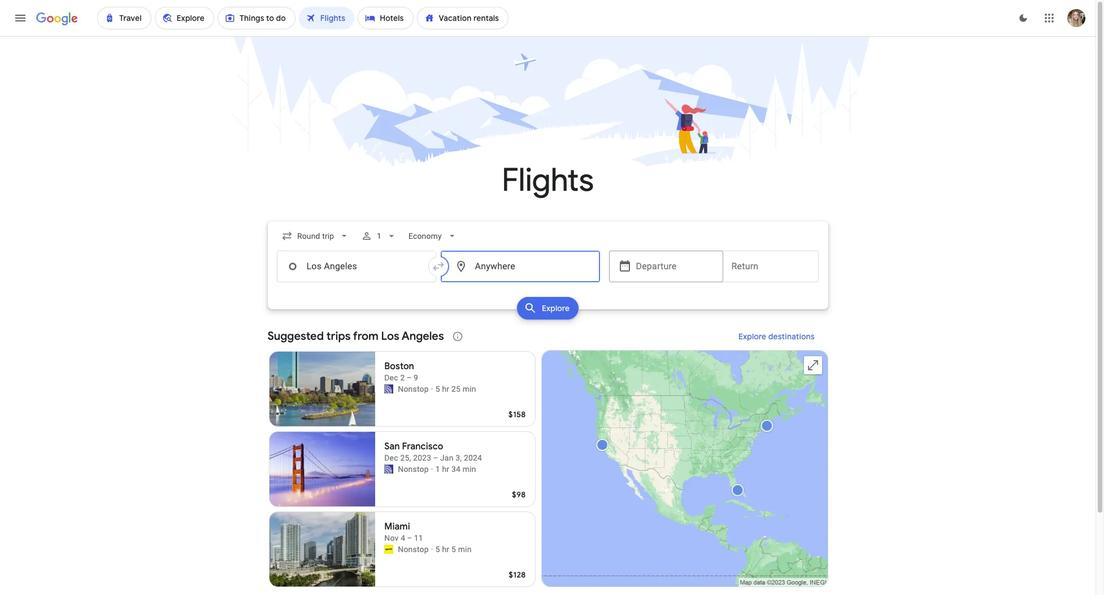 Task type: describe. For each thing, give the bounding box(es) containing it.
united image for dec
[[384, 385, 394, 394]]

suggested trips from los angeles region
[[268, 323, 828, 592]]

5 for miami
[[436, 545, 440, 554]]

explore for explore
[[542, 304, 570, 314]]

angeles
[[402, 330, 444, 344]]

158 US dollars text field
[[509, 410, 526, 420]]

2024
[[464, 454, 482, 463]]

nonstop for nov
[[398, 545, 429, 554]]

san francisco dec 25, 2023 – jan 3, 2024
[[384, 441, 482, 463]]

5 hr 5 min
[[436, 545, 472, 554]]

min for boston
[[463, 385, 476, 394]]

francisco
[[402, 441, 443, 453]]

from
[[353, 330, 379, 344]]

san
[[384, 441, 400, 453]]

5 hr 25 min
[[436, 385, 476, 394]]

dec inside boston dec 2 – 9
[[384, 374, 398, 383]]

min for san francisco
[[463, 465, 476, 474]]

hr for miami
[[442, 545, 449, 554]]

25,
[[400, 454, 411, 463]]

united image for francisco
[[384, 465, 394, 474]]

hr for boston
[[442, 385, 449, 394]]

main menu image
[[14, 11, 27, 25]]

34
[[452, 465, 461, 474]]

trips
[[327, 330, 351, 344]]

$128
[[509, 570, 526, 580]]

nonstop for francisco
[[398, 465, 429, 474]]

98 US dollars text field
[[512, 490, 526, 500]]

 image for miami
[[431, 544, 433, 556]]

boston
[[384, 361, 414, 372]]

4 – 11
[[401, 534, 423, 543]]

nonstop for dec
[[398, 385, 429, 394]]

128 US dollars text field
[[509, 570, 526, 580]]

dec inside san francisco dec 25, 2023 – jan 3, 2024
[[384, 454, 398, 463]]

1 for 1
[[377, 232, 381, 241]]



Task type: locate. For each thing, give the bounding box(es) containing it.
1 vertical spatial nonstop
[[398, 465, 429, 474]]

0 vertical spatial 1
[[377, 232, 381, 241]]

0 vertical spatial min
[[463, 385, 476, 394]]

hr for san francisco
[[442, 465, 449, 474]]

destinations
[[768, 332, 815, 342]]

explore
[[542, 304, 570, 314], [739, 332, 766, 342]]

 image
[[431, 384, 433, 395], [431, 464, 433, 475], [431, 544, 433, 556]]

nonstop down 25, on the bottom left of the page
[[398, 465, 429, 474]]

0 horizontal spatial 1
[[377, 232, 381, 241]]

spirit image
[[384, 545, 394, 554]]

0 vertical spatial united image
[[384, 385, 394, 394]]

1 dec from the top
[[384, 374, 398, 383]]

25
[[452, 385, 461, 394]]

1 inside 'suggested trips from los angeles' region
[[436, 465, 440, 474]]

1 nonstop from the top
[[398, 385, 429, 394]]

1  image from the top
[[431, 384, 433, 395]]

1 hr 34 min
[[436, 465, 476, 474]]

None text field
[[277, 251, 436, 283], [441, 251, 600, 283], [277, 251, 436, 283], [441, 251, 600, 283]]

2  image from the top
[[431, 464, 433, 475]]

$98
[[512, 490, 526, 500]]

2 vertical spatial hr
[[442, 545, 449, 554]]

min for miami
[[458, 545, 472, 554]]

 image left 5 hr 5 min
[[431, 544, 433, 556]]

dec down boston
[[384, 374, 398, 383]]

explore destinations
[[739, 332, 815, 342]]

nonstop down '4 – 11'
[[398, 545, 429, 554]]

1 vertical spatial explore
[[739, 332, 766, 342]]

dec down san
[[384, 454, 398, 463]]

1 united image from the top
[[384, 385, 394, 394]]

hr
[[442, 385, 449, 394], [442, 465, 449, 474], [442, 545, 449, 554]]

1 for 1 hr 34 min
[[436, 465, 440, 474]]

None field
[[277, 226, 354, 246], [404, 226, 462, 246], [277, 226, 354, 246], [404, 226, 462, 246]]

3  image from the top
[[431, 544, 433, 556]]

min
[[463, 385, 476, 394], [463, 465, 476, 474], [458, 545, 472, 554]]

0 horizontal spatial explore
[[542, 304, 570, 314]]

2 vertical spatial  image
[[431, 544, 433, 556]]

0 vertical spatial  image
[[431, 384, 433, 395]]

explore inside 'flight' search field
[[542, 304, 570, 314]]

Departure text field
[[636, 252, 714, 282]]

0 vertical spatial explore
[[542, 304, 570, 314]]

$158
[[509, 410, 526, 420]]

2 vertical spatial min
[[458, 545, 472, 554]]

2023 – jan
[[413, 454, 454, 463]]

2 nonstop from the top
[[398, 465, 429, 474]]

3 nonstop from the top
[[398, 545, 429, 554]]

miami
[[384, 522, 410, 533]]

1 hr from the top
[[442, 385, 449, 394]]

suggested trips from los angeles
[[268, 330, 444, 344]]

1 vertical spatial hr
[[442, 465, 449, 474]]

 image down 2023 – jan at the left of page
[[431, 464, 433, 475]]

1 vertical spatial united image
[[384, 465, 394, 474]]

2 – 9
[[400, 374, 418, 383]]

flights
[[502, 161, 594, 201]]

nonstop down 2 – 9
[[398, 385, 429, 394]]

3,
[[456, 454, 462, 463]]

2 united image from the top
[[384, 465, 394, 474]]

1 button
[[357, 223, 402, 250]]

united image
[[384, 385, 394, 394], [384, 465, 394, 474]]

5
[[436, 385, 440, 394], [436, 545, 440, 554], [452, 545, 456, 554]]

1 vertical spatial min
[[463, 465, 476, 474]]

2 dec from the top
[[384, 454, 398, 463]]

suggested
[[268, 330, 324, 344]]

 image for boston
[[431, 384, 433, 395]]

change appearance image
[[1010, 5, 1037, 32]]

1 vertical spatial dec
[[384, 454, 398, 463]]

nonstop
[[398, 385, 429, 394], [398, 465, 429, 474], [398, 545, 429, 554]]

 image for san francisco
[[431, 464, 433, 475]]

2 hr from the top
[[442, 465, 449, 474]]

explore button
[[517, 297, 579, 320]]

boston dec 2 – 9
[[384, 361, 418, 383]]

Flight search field
[[259, 222, 837, 323]]

1
[[377, 232, 381, 241], [436, 465, 440, 474]]

dec
[[384, 374, 398, 383], [384, 454, 398, 463]]

1 vertical spatial  image
[[431, 464, 433, 475]]

1 vertical spatial 1
[[436, 465, 440, 474]]

miami nov 4 – 11
[[384, 522, 423, 543]]

0 vertical spatial dec
[[384, 374, 398, 383]]

united image down boston dec 2 – 9
[[384, 385, 394, 394]]

Return text field
[[732, 252, 810, 282]]

5 for boston
[[436, 385, 440, 394]]

los
[[381, 330, 399, 344]]

explore for explore destinations
[[739, 332, 766, 342]]

 image left 5 hr 25 min
[[431, 384, 433, 395]]

explore destinations button
[[725, 323, 828, 350]]

united image down san
[[384, 465, 394, 474]]

nov
[[384, 534, 399, 543]]

1 horizontal spatial 1
[[436, 465, 440, 474]]

3 hr from the top
[[442, 545, 449, 554]]

0 vertical spatial hr
[[442, 385, 449, 394]]

1 inside popup button
[[377, 232, 381, 241]]

explore inside 'suggested trips from los angeles' region
[[739, 332, 766, 342]]

0 vertical spatial nonstop
[[398, 385, 429, 394]]

2 vertical spatial nonstop
[[398, 545, 429, 554]]

1 horizontal spatial explore
[[739, 332, 766, 342]]



Task type: vqa. For each thing, say whether or not it's contained in the screenshot.


